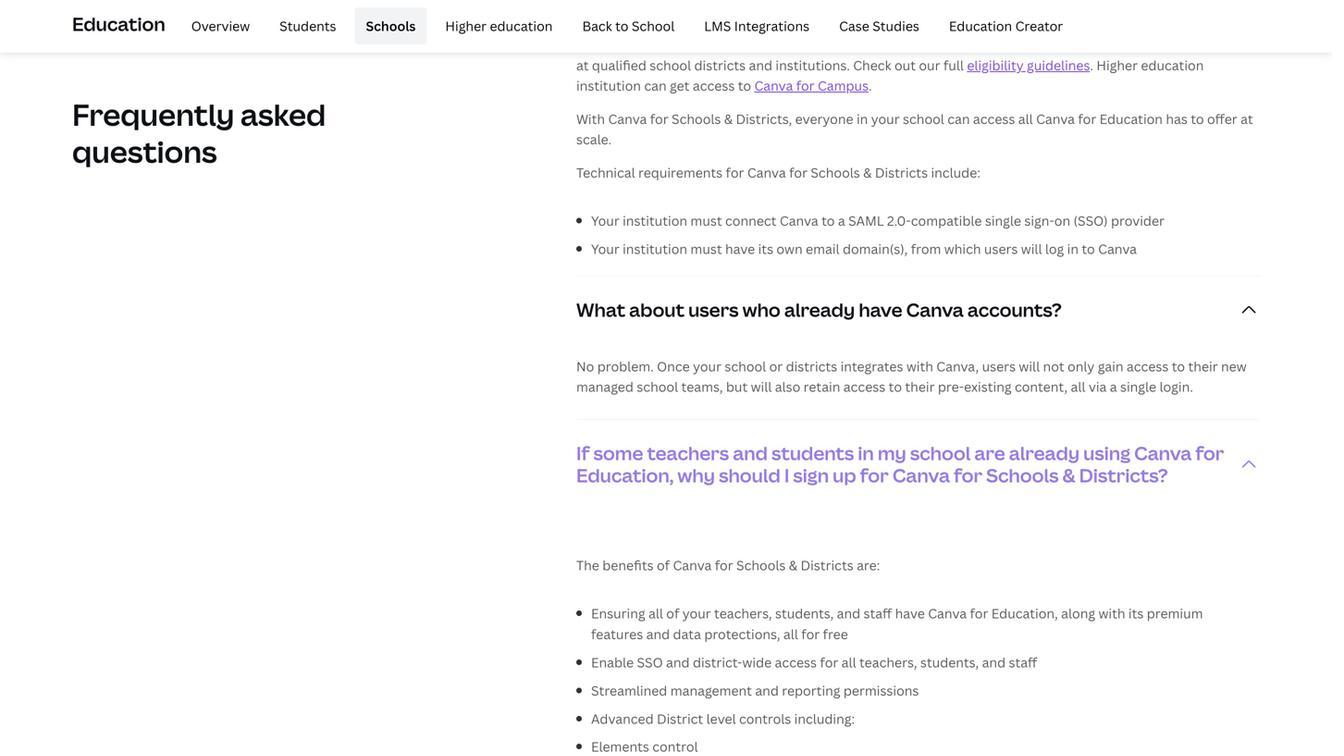 Task type: vqa. For each thing, say whether or not it's contained in the screenshot.
the bottom at
yes



Task type: locate. For each thing, give the bounding box(es) containing it.
to right back at the left top of page
[[616, 17, 629, 35]]

its
[[759, 240, 774, 258], [1129, 605, 1144, 623]]

of right 'benefits'
[[657, 557, 670, 575]]

school right my at the bottom of the page
[[911, 441, 971, 466]]

0 vertical spatial single
[[986, 212, 1022, 229]]

already right who
[[785, 297, 856, 323]]

menu bar
[[173, 7, 1075, 44]]

0 horizontal spatial already
[[785, 297, 856, 323]]

students, right educators, at right
[[1138, 36, 1196, 54]]

0 horizontal spatial can
[[645, 77, 667, 94]]

1 vertical spatial a
[[1111, 378, 1118, 396]]

enable sso and district-wide access for all teachers, students, and staff
[[591, 654, 1038, 672]]

will left log
[[1022, 240, 1043, 258]]

0 vertical spatial can
[[645, 77, 667, 94]]

the benefits of canva for schools & districts are:
[[577, 557, 881, 575]]

your
[[591, 212, 620, 229], [591, 240, 620, 258]]

users right "which"
[[985, 240, 1019, 258]]

0 horizontal spatial higher
[[446, 17, 487, 35]]

0 horizontal spatial districts
[[695, 56, 746, 74]]

single left sign-
[[986, 212, 1022, 229]]

0 vertical spatial staff
[[1226, 36, 1255, 54]]

districts down lms
[[695, 56, 746, 74]]

0 horizontal spatial districts
[[704, 36, 757, 54]]

all up enable sso and district-wide access for all teachers, students, and staff
[[784, 626, 799, 643]]

their left new
[[1189, 358, 1219, 376]]

districts,
[[736, 110, 793, 128]]

already right are at the right bottom of page
[[1010, 441, 1080, 466]]

schools right the "students"
[[366, 17, 416, 35]]

email
[[806, 240, 840, 258]]

&
[[693, 36, 701, 54], [725, 110, 733, 128], [864, 164, 872, 181], [1063, 463, 1076, 488], [789, 557, 798, 575]]

1 vertical spatial can
[[948, 110, 971, 128]]

must for have
[[691, 240, 723, 258]]

education up has
[[1142, 56, 1205, 74]]

0 vertical spatial institution
[[577, 77, 641, 94]]

0 vertical spatial your
[[591, 212, 620, 229]]

districts?
[[1080, 463, 1169, 488]]

offer
[[1208, 110, 1238, 128]]

all inside no problem. once your school or districts integrates with canva, users will not only gain access to their new managed school teams, but will also retain access to their pre-existing content, all via a single login.
[[1071, 378, 1086, 396]]

1 vertical spatial teachers,
[[860, 654, 918, 672]]

must left 'connect'
[[691, 212, 723, 229]]

education, left 'along'
[[992, 605, 1059, 623]]

education inside education creator link
[[950, 17, 1013, 35]]

or
[[770, 358, 783, 376]]

0 vertical spatial teachers,
[[715, 605, 773, 623]]

education, inside ensuring all of your teachers, students, and staff have canva for education, along with its premium features and data protections, all for free
[[992, 605, 1059, 623]]

0 vertical spatial only
[[774, 36, 801, 54]]

1 horizontal spatial staff
[[1009, 654, 1038, 672]]

education left back at the left top of page
[[490, 17, 553, 35]]

ensuring all of your teachers, students, and staff have canva for education, along with its premium features and data protections, all for free
[[591, 605, 1204, 643]]

in right everyone
[[857, 110, 869, 128]]

have down 'connect'
[[726, 240, 756, 258]]

your for your institution must have its own email domain(s), from which users will log in to canva
[[591, 240, 620, 258]]

eligibility guidelines link
[[968, 56, 1091, 74]]

why
[[678, 463, 716, 488]]

0 horizontal spatial at
[[577, 56, 589, 74]]

access right the get
[[693, 77, 735, 94]]

can up include:
[[948, 110, 971, 128]]

already inside if some teachers and students in my school are already using canva for education, why should i sign up for canva for schools & districts?
[[1010, 441, 1080, 466]]

districts left are:
[[801, 557, 854, 575]]

of up data
[[667, 605, 680, 623]]

their left pre-
[[906, 378, 935, 396]]

students, up free
[[776, 605, 834, 623]]

will for with canva for schools & districts, everyone in your school can access all canva for education has to offer at scale.
[[1022, 240, 1043, 258]]

0 vertical spatial their
[[1189, 358, 1219, 376]]

2 horizontal spatial students,
[[1138, 36, 1196, 54]]

canva for campus link
[[755, 77, 869, 94]]

of
[[657, 557, 670, 575], [667, 605, 680, 623]]

1 horizontal spatial districts
[[801, 557, 854, 575]]

with left "canva,"
[[907, 358, 934, 376]]

1 vertical spatial users
[[689, 297, 739, 323]]

canva inside ensuring all of your teachers, students, and staff have canva for education, along with its premium features and data protections, all for free
[[929, 605, 967, 623]]

access down 'integrates'
[[844, 378, 886, 396]]

0 vertical spatial education
[[490, 17, 553, 35]]

1 horizontal spatial education
[[1142, 56, 1205, 74]]

1 horizontal spatial their
[[1189, 358, 1219, 376]]

1 horizontal spatial education
[[950, 17, 1013, 35]]

with
[[907, 358, 934, 376], [1099, 605, 1126, 623]]

1 vertical spatial districts
[[876, 164, 928, 181]]

district-
[[693, 654, 743, 672]]

at left "qualified"
[[577, 56, 589, 74]]

0 vertical spatial at
[[577, 56, 589, 74]]

your inside no problem. once your school or districts integrates with canva, users will not only gain access to their new managed school teams, but will also retain access to their pre-existing content, all via a single login.
[[693, 358, 722, 376]]

only right is
[[774, 36, 801, 54]]

own
[[777, 240, 803, 258]]

have up permissions
[[896, 605, 925, 623]]

0 horizontal spatial education
[[72, 11, 165, 36]]

0 vertical spatial will
[[1022, 240, 1043, 258]]

0 horizontal spatial staff
[[864, 605, 893, 623]]

institution inside ". higher education institution can get access to"
[[577, 77, 641, 94]]

eligibility
[[968, 56, 1024, 74]]

1 horizontal spatial at
[[1241, 110, 1254, 128]]

0 vertical spatial already
[[785, 297, 856, 323]]

districts down lms
[[704, 36, 757, 54]]

1 horizontal spatial can
[[948, 110, 971, 128]]

students, inside canva for schools & districts is only available for k-12 (primary and secondary) educators, students, and staff at qualified school districts and institutions. check out our full
[[1138, 36, 1196, 54]]

1 vertical spatial staff
[[864, 605, 893, 623]]

1 horizontal spatial with
[[1099, 605, 1126, 623]]

questions
[[72, 131, 217, 172]]

only up via
[[1068, 358, 1095, 376]]

if some teachers and students in my school are already using canva for education, why should i sign up for canva for schools & districts? button
[[577, 420, 1261, 509]]

new
[[1222, 358, 1247, 376]]

districts down with canva for schools & districts, everyone in your school can access all canva for education has to offer at scale.
[[876, 164, 928, 181]]

but
[[727, 378, 748, 396]]

users for with canva for schools & districts, everyone in your school can access all canva for education has to offer at scale.
[[985, 240, 1019, 258]]

our
[[920, 56, 941, 74]]

1 vertical spatial institution
[[623, 212, 688, 229]]

access up login.
[[1127, 358, 1169, 376]]

of inside ensuring all of your teachers, students, and staff have canva for education, along with its premium features and data protections, all for free
[[667, 605, 680, 623]]

canva
[[577, 36, 615, 54], [755, 77, 794, 94], [609, 110, 647, 128], [1037, 110, 1076, 128], [748, 164, 787, 181], [780, 212, 819, 229], [1099, 240, 1138, 258], [907, 297, 964, 323], [1135, 441, 1192, 466], [893, 463, 951, 488], [673, 557, 712, 575], [929, 605, 967, 623]]

1 horizontal spatial already
[[1010, 441, 1080, 466]]

access up 'reporting'
[[775, 654, 817, 672]]

at right offer
[[1241, 110, 1254, 128]]

institution
[[577, 77, 641, 94], [623, 212, 688, 229], [623, 240, 688, 258]]

a
[[838, 212, 846, 229], [1111, 378, 1118, 396]]

1 your from the top
[[591, 212, 620, 229]]

can inside with canva for schools & districts, everyone in your school can access all canva for education has to offer at scale.
[[948, 110, 971, 128]]

can left the get
[[645, 77, 667, 94]]

districts for technical requirements for canva for schools & districts include:
[[876, 164, 928, 181]]

school down our
[[903, 110, 945, 128]]

its left own
[[759, 240, 774, 258]]

in
[[857, 110, 869, 128], [1068, 240, 1079, 258], [858, 441, 874, 466]]

the
[[577, 557, 600, 575]]

institution up about
[[623, 240, 688, 258]]

1 vertical spatial will
[[1020, 358, 1041, 376]]

a inside no problem. once your school or districts integrates with canva, users will not only gain access to their new managed school teams, but will also retain access to their pre-existing content, all via a single login.
[[1111, 378, 1118, 396]]

creator
[[1016, 17, 1064, 35]]

2.0-
[[888, 212, 912, 229]]

only inside canva for schools & districts is only available for k-12 (primary and secondary) educators, students, and staff at qualified school districts and institutions. check out our full
[[774, 36, 801, 54]]

2 vertical spatial staff
[[1009, 654, 1038, 672]]

your
[[872, 110, 900, 128], [693, 358, 722, 376], [683, 605, 712, 623]]

their
[[1189, 358, 1219, 376], [906, 378, 935, 396]]

1 vertical spatial only
[[1068, 358, 1095, 376]]

access
[[693, 77, 735, 94], [974, 110, 1016, 128], [1127, 358, 1169, 376], [844, 378, 886, 396], [775, 654, 817, 672]]

schools down school
[[640, 36, 690, 54]]

education, inside if some teachers and students in my school are already using canva for education, why should i sign up for canva for schools & districts?
[[577, 463, 674, 488]]

access down eligibility
[[974, 110, 1016, 128]]

higher right schools link
[[446, 17, 487, 35]]

all
[[1019, 110, 1034, 128], [1071, 378, 1086, 396], [649, 605, 664, 623], [784, 626, 799, 643], [842, 654, 857, 672]]

have up 'integrates'
[[859, 297, 903, 323]]

teachers, up permissions
[[860, 654, 918, 672]]

your down ". higher education institution can get access to"
[[872, 110, 900, 128]]

what about users who already have canva accounts?
[[577, 297, 1062, 323]]

2 vertical spatial have
[[896, 605, 925, 623]]

.
[[1091, 56, 1094, 74], [869, 77, 872, 94]]

1 horizontal spatial only
[[1068, 358, 1095, 376]]

0 vertical spatial districts
[[695, 56, 746, 74]]

requirements
[[639, 164, 723, 181]]

premium
[[1148, 605, 1204, 623]]

districts for the benefits of canva for schools & districts are:
[[801, 557, 854, 575]]

at
[[577, 56, 589, 74], [1241, 110, 1254, 128]]

1 vertical spatial your
[[591, 240, 620, 258]]

teachers, up 'protections,' on the bottom right of the page
[[715, 605, 773, 623]]

1 vertical spatial its
[[1129, 605, 1144, 623]]

1 must from the top
[[691, 212, 723, 229]]

single down gain
[[1121, 378, 1157, 396]]

0 horizontal spatial students,
[[776, 605, 834, 623]]

to inside with canva for schools & districts, everyone in your school can access all canva for education has to offer at scale.
[[1192, 110, 1205, 128]]

overview
[[191, 17, 250, 35]]

level
[[707, 710, 736, 728]]

12
[[895, 36, 909, 54]]

2 vertical spatial in
[[858, 441, 874, 466]]

1 horizontal spatial teachers,
[[860, 654, 918, 672]]

your up 'what'
[[591, 240, 620, 258]]

1 vertical spatial with
[[1099, 605, 1126, 623]]

include:
[[932, 164, 981, 181]]

connect
[[726, 212, 777, 229]]

1 vertical spatial education
[[1142, 56, 1205, 74]]

education, left why at the right
[[577, 463, 674, 488]]

1 vertical spatial have
[[859, 297, 903, 323]]

2 your from the top
[[591, 240, 620, 258]]

2 vertical spatial your
[[683, 605, 712, 623]]

of for all
[[667, 605, 680, 623]]

your inside with canva for schools & districts, everyone in your school can access all canva for education has to offer at scale.
[[872, 110, 900, 128]]

students, down ensuring all of your teachers, students, and staff have canva for education, along with its premium features and data protections, all for free
[[921, 654, 980, 672]]

access inside ". higher education institution can get access to"
[[693, 77, 735, 94]]

all down eligibility guidelines
[[1019, 110, 1034, 128]]

1 vertical spatial education,
[[992, 605, 1059, 623]]

0 vertical spatial with
[[907, 358, 934, 376]]

higher education
[[446, 17, 553, 35]]

schools inside if some teachers and students in my school are already using canva for education, why should i sign up for canva for schools & districts?
[[987, 463, 1059, 488]]

get
[[670, 77, 690, 94]]

all right ensuring
[[649, 605, 664, 623]]

school inside with canva for schools & districts, everyone in your school can access all canva for education has to offer at scale.
[[903, 110, 945, 128]]

school up the get
[[650, 56, 692, 74]]

back
[[583, 17, 613, 35]]

technical requirements for canva for schools & districts include:
[[577, 164, 981, 181]]

education
[[72, 11, 165, 36], [950, 17, 1013, 35], [1100, 110, 1164, 128]]

only
[[774, 36, 801, 54], [1068, 358, 1095, 376]]

2 horizontal spatial staff
[[1226, 36, 1255, 54]]

users inside dropdown button
[[689, 297, 739, 323]]

0 vertical spatial its
[[759, 240, 774, 258]]

reporting
[[782, 682, 841, 700]]

all down free
[[842, 654, 857, 672]]

1 vertical spatial must
[[691, 240, 723, 258]]

1 vertical spatial .
[[869, 77, 872, 94]]

education
[[490, 17, 553, 35], [1142, 56, 1205, 74]]

0 horizontal spatial only
[[774, 36, 801, 54]]

asked
[[241, 94, 326, 135]]

will up content,
[[1020, 358, 1041, 376]]

2 horizontal spatial education
[[1100, 110, 1164, 128]]

have inside ensuring all of your teachers, students, and staff have canva for education, along with its premium features and data protections, all for free
[[896, 605, 925, 623]]

a right via
[[1111, 378, 1118, 396]]

0 horizontal spatial education,
[[577, 463, 674, 488]]

0 vertical spatial in
[[857, 110, 869, 128]]

0 vertical spatial of
[[657, 557, 670, 575]]

lms
[[705, 17, 732, 35]]

pre-
[[938, 378, 965, 396]]

institution for your institution must have its own email domain(s), from which users will log in to canva
[[623, 240, 688, 258]]

0 vertical spatial education,
[[577, 463, 674, 488]]

in left my at the bottom of the page
[[858, 441, 874, 466]]

0 horizontal spatial .
[[869, 77, 872, 94]]

for
[[619, 36, 637, 54], [862, 36, 881, 54], [797, 77, 815, 94], [650, 110, 669, 128], [1079, 110, 1097, 128], [726, 164, 745, 181], [790, 164, 808, 181], [1196, 441, 1225, 466], [861, 463, 889, 488], [954, 463, 983, 488], [715, 557, 734, 575], [971, 605, 989, 623], [802, 626, 820, 643], [820, 654, 839, 672]]

permissions
[[844, 682, 920, 700]]

your up data
[[683, 605, 712, 623]]

0 vertical spatial users
[[985, 240, 1019, 258]]

schools inside with canva for schools & districts, everyone in your school can access all canva for education has to offer at scale.
[[672, 110, 721, 128]]

also
[[775, 378, 801, 396]]

along
[[1062, 605, 1096, 623]]

your inside ensuring all of your teachers, students, and staff have canva for education, along with its premium features and data protections, all for free
[[683, 605, 712, 623]]

0 horizontal spatial teachers,
[[715, 605, 773, 623]]

have
[[726, 240, 756, 258], [859, 297, 903, 323], [896, 605, 925, 623]]

protections,
[[705, 626, 781, 643]]

0 vertical spatial students,
[[1138, 36, 1196, 54]]

1 vertical spatial districts
[[786, 358, 838, 376]]

users inside no problem. once your school or districts integrates with canva, users will not only gain access to their new managed school teams, but will also retain access to their pre-existing content, all via a single login.
[[983, 358, 1016, 376]]

schools left the using
[[987, 463, 1059, 488]]

advanced
[[591, 710, 654, 728]]

users left who
[[689, 297, 739, 323]]

menu bar containing overview
[[173, 7, 1075, 44]]

managed
[[577, 378, 634, 396]]

2 vertical spatial students,
[[921, 654, 980, 672]]

its left premium
[[1129, 605, 1144, 623]]

. down the check
[[869, 77, 872, 94]]

your for your institution must connect canva to a saml 2.0-compatible single sign-on (sso) provider
[[591, 212, 620, 229]]

access inside with canva for schools & districts, everyone in your school can access all canva for education has to offer at scale.
[[974, 110, 1016, 128]]

0 vertical spatial higher
[[446, 17, 487, 35]]

your up teams,
[[693, 358, 722, 376]]

1 horizontal spatial education,
[[992, 605, 1059, 623]]

about
[[630, 297, 685, 323]]

2 vertical spatial users
[[983, 358, 1016, 376]]

higher down educators, at right
[[1097, 56, 1139, 74]]

can
[[645, 77, 667, 94], [948, 110, 971, 128]]

. down educators, at right
[[1091, 56, 1094, 74]]

provider
[[1112, 212, 1165, 229]]

teachers
[[647, 441, 730, 466]]

1 vertical spatial single
[[1121, 378, 1157, 396]]

0 vertical spatial your
[[872, 110, 900, 128]]

1 horizontal spatial higher
[[1097, 56, 1139, 74]]

school down the once
[[637, 378, 679, 396]]

1 horizontal spatial a
[[1111, 378, 1118, 396]]

1 vertical spatial at
[[1241, 110, 1254, 128]]

have inside dropdown button
[[859, 297, 903, 323]]

all left via
[[1071, 378, 1086, 396]]

1 vertical spatial already
[[1010, 441, 1080, 466]]

districts inside canva for schools & districts is only available for k-12 (primary and secondary) educators, students, and staff at qualified school districts and institutions. check out our full
[[695, 56, 746, 74]]

if some teachers and students in my school are already using canva for education, why should i sign up for canva for schools & districts?
[[577, 441, 1225, 488]]

a left saml
[[838, 212, 846, 229]]

your for school
[[693, 358, 722, 376]]

available
[[804, 36, 859, 54]]

users up existing
[[983, 358, 1016, 376]]

2 must from the top
[[691, 240, 723, 258]]

0 vertical spatial a
[[838, 212, 846, 229]]

in inside with canva for schools & districts, everyone in your school can access all canva for education has to offer at scale.
[[857, 110, 869, 128]]

with right 'along'
[[1099, 605, 1126, 623]]

schools down the get
[[672, 110, 721, 128]]

to right has
[[1192, 110, 1205, 128]]

students,
[[1138, 36, 1196, 54], [776, 605, 834, 623], [921, 654, 980, 672]]

your down technical
[[591, 212, 620, 229]]

1 vertical spatial higher
[[1097, 56, 1139, 74]]

1 vertical spatial your
[[693, 358, 722, 376]]

back to school
[[583, 17, 675, 35]]

1 horizontal spatial single
[[1121, 378, 1157, 396]]

2 horizontal spatial districts
[[876, 164, 928, 181]]

education inside with canva for schools & districts, everyone in your school can access all canva for education has to offer at scale.
[[1100, 110, 1164, 128]]

0 horizontal spatial with
[[907, 358, 934, 376]]

students link
[[269, 7, 348, 44]]

2 vertical spatial institution
[[623, 240, 688, 258]]

retain
[[804, 378, 841, 396]]

1 vertical spatial students,
[[776, 605, 834, 623]]

in right log
[[1068, 240, 1079, 258]]

. inside ". higher education institution can get access to"
[[1091, 56, 1094, 74]]

canva for campus .
[[755, 77, 872, 94]]

to up districts,
[[738, 77, 752, 94]]

will right but
[[751, 378, 772, 396]]

what about users who already have canva accounts? button
[[577, 277, 1261, 344]]

0 vertical spatial districts
[[704, 36, 757, 54]]

schools
[[366, 17, 416, 35], [640, 36, 690, 54], [672, 110, 721, 128], [811, 164, 861, 181], [987, 463, 1059, 488], [737, 557, 786, 575]]

must down requirements
[[691, 240, 723, 258]]

schools inside "menu bar"
[[366, 17, 416, 35]]

secondary)
[[995, 36, 1065, 54]]

1 vertical spatial their
[[906, 378, 935, 396]]

to
[[616, 17, 629, 35], [738, 77, 752, 94], [1192, 110, 1205, 128], [822, 212, 835, 229], [1082, 240, 1096, 258], [1173, 358, 1186, 376], [889, 378, 903, 396]]

institution down "qualified"
[[577, 77, 641, 94]]

1 horizontal spatial .
[[1091, 56, 1094, 74]]

districts up retain
[[786, 358, 838, 376]]

1 horizontal spatial its
[[1129, 605, 1144, 623]]

1 vertical spatial of
[[667, 605, 680, 623]]

log
[[1046, 240, 1065, 258]]

campus
[[818, 77, 869, 94]]

institution down requirements
[[623, 212, 688, 229]]

districts inside canva for schools & districts is only available for k-12 (primary and secondary) educators, students, and staff at qualified school districts and institutions. check out our full
[[704, 36, 757, 54]]

higher education link
[[435, 7, 564, 44]]



Task type: describe. For each thing, give the bounding box(es) containing it.
with inside ensuring all of your teachers, students, and staff have canva for education, along with its premium features and data protections, all for free
[[1099, 605, 1126, 623]]

domain(s),
[[843, 240, 908, 258]]

canva,
[[937, 358, 980, 376]]

& inside if some teachers and students in my school are already using canva for education, why should i sign up for canva for schools & districts?
[[1063, 463, 1076, 488]]

institution for your institution must connect canva to a saml 2.0-compatible single sign-on (sso) provider
[[623, 212, 688, 229]]

to up 'email'
[[822, 212, 835, 229]]

are:
[[857, 557, 881, 575]]

0 horizontal spatial its
[[759, 240, 774, 258]]

should
[[719, 463, 781, 488]]

users for frequently asked questions
[[983, 358, 1016, 376]]

no
[[577, 358, 595, 376]]

ensuring
[[591, 605, 646, 623]]

higher inside "menu bar"
[[446, 17, 487, 35]]

schools inside canva for schools & districts is only available for k-12 (primary and secondary) educators, students, and staff at qualified school districts and institutions. check out our full
[[640, 36, 690, 54]]

technical
[[577, 164, 636, 181]]

teams,
[[682, 378, 723, 396]]

single inside no problem. once your school or districts integrates with canva, users will not only gain access to their new managed school teams, but will also retain access to their pre-existing content, all via a single login.
[[1121, 378, 1157, 396]]

has
[[1167, 110, 1188, 128]]

no problem. once your school or districts integrates with canva, users will not only gain access to their new managed school teams, but will also retain access to their pre-existing content, all via a single login.
[[577, 358, 1247, 396]]

overview link
[[180, 7, 261, 44]]

integrations
[[735, 17, 810, 35]]

districts inside no problem. once your school or districts integrates with canva, users will not only gain access to their new managed school teams, but will also retain access to their pre-existing content, all via a single login.
[[786, 358, 838, 376]]

(sso)
[[1074, 212, 1109, 229]]

your for teachers,
[[683, 605, 712, 623]]

& inside canva for schools & districts is only available for k-12 (primary and secondary) educators, students, and staff at qualified school districts and institutions. check out our full
[[693, 36, 701, 54]]

wide
[[743, 654, 772, 672]]

which
[[945, 240, 982, 258]]

if
[[577, 441, 590, 466]]

only inside no problem. once your school or districts integrates with canva, users will not only gain access to their new managed school teams, but will also retain access to their pre-existing content, all via a single login.
[[1068, 358, 1095, 376]]

of for benefits
[[657, 557, 670, 575]]

students
[[280, 17, 336, 35]]

0 horizontal spatial their
[[906, 378, 935, 396]]

compatible
[[912, 212, 983, 229]]

studies
[[873, 17, 920, 35]]

2 vertical spatial will
[[751, 378, 772, 396]]

district
[[657, 710, 704, 728]]

institutions.
[[776, 56, 851, 74]]

streamlined management and reporting permissions
[[591, 682, 920, 700]]

your institution must connect canva to a saml 2.0-compatible single sign-on (sso) provider
[[591, 212, 1165, 229]]

check
[[854, 56, 892, 74]]

education for education
[[72, 11, 165, 36]]

its inside ensuring all of your teachers, students, and staff have canva for education, along with its premium features and data protections, all for free
[[1129, 605, 1144, 623]]

advanced district level controls including:
[[591, 710, 855, 728]]

schools up 'protections,' on the bottom right of the page
[[737, 557, 786, 575]]

full
[[944, 56, 964, 74]]

with inside no problem. once your school or districts integrates with canva, users will not only gain access to their new managed school teams, but will also retain access to their pre-existing content, all via a single login.
[[907, 358, 934, 376]]

teachers, inside ensuring all of your teachers, students, and staff have canva for education, along with its premium features and data protections, all for free
[[715, 605, 773, 623]]

schools down everyone
[[811, 164, 861, 181]]

to down the (sso)
[[1082, 240, 1096, 258]]

out
[[895, 56, 916, 74]]

0 horizontal spatial single
[[986, 212, 1022, 229]]

k-
[[884, 36, 895, 54]]

students, inside ensuring all of your teachers, students, and staff have canva for education, along with its premium features and data protections, all for free
[[776, 605, 834, 623]]

up
[[833, 463, 857, 488]]

school inside canva for schools & districts is only available for k-12 (primary and secondary) educators, students, and staff at qualified school districts and institutions. check out our full
[[650, 56, 692, 74]]

some
[[594, 441, 644, 466]]

login.
[[1160, 378, 1194, 396]]

will for frequently asked questions
[[1020, 358, 1041, 376]]

content,
[[1015, 378, 1068, 396]]

eligibility guidelines
[[968, 56, 1091, 74]]

in inside if some teachers and students in my school are already using canva for education, why should i sign up for canva for schools & districts?
[[858, 441, 874, 466]]

streamlined
[[591, 682, 668, 700]]

sign
[[794, 463, 829, 488]]

gain
[[1098, 358, 1124, 376]]

educators,
[[1068, 36, 1135, 54]]

at inside with canva for schools & districts, everyone in your school can access all canva for education has to offer at scale.
[[1241, 110, 1254, 128]]

staff inside ensuring all of your teachers, students, and staff have canva for education, along with its premium features and data protections, all for free
[[864, 605, 893, 623]]

free
[[823, 626, 849, 643]]

case
[[840, 17, 870, 35]]

(primary
[[912, 36, 965, 54]]

controls
[[740, 710, 792, 728]]

is
[[761, 36, 770, 54]]

integrates
[[841, 358, 904, 376]]

1 horizontal spatial students,
[[921, 654, 980, 672]]

guidelines
[[1027, 56, 1091, 74]]

i
[[785, 463, 790, 488]]

staff inside canva for schools & districts is only available for k-12 (primary and secondary) educators, students, and staff at qualified school districts and institutions. check out our full
[[1226, 36, 1255, 54]]

problem.
[[598, 358, 654, 376]]

existing
[[965, 378, 1012, 396]]

& inside with canva for schools & districts, everyone in your school can access all canva for education has to offer at scale.
[[725, 110, 733, 128]]

education for education creator
[[950, 17, 1013, 35]]

sign-
[[1025, 212, 1055, 229]]

must for connect
[[691, 212, 723, 229]]

0 vertical spatial have
[[726, 240, 756, 258]]

and inside if some teachers and students in my school are already using canva for education, why should i sign up for canva for schools & districts?
[[733, 441, 768, 466]]

accounts?
[[968, 297, 1062, 323]]

canva for schools & districts is only available for k-12 (primary and secondary) educators, students, and staff at qualified school districts and institutions. check out our full
[[577, 36, 1255, 74]]

frequently
[[72, 94, 235, 135]]

once
[[657, 358, 690, 376]]

back to school link
[[572, 7, 686, 44]]

everyone
[[796, 110, 854, 128]]

your institution must have its own email domain(s), from which users will log in to canva
[[591, 240, 1138, 258]]

from
[[911, 240, 942, 258]]

case studies link
[[829, 7, 931, 44]]

frequently asked questions
[[72, 94, 326, 172]]

with canva for schools & districts, everyone in your school can access all canva for education has to offer at scale.
[[577, 110, 1254, 148]]

can inside ". higher education institution can get access to"
[[645, 77, 667, 94]]

my
[[878, 441, 907, 466]]

1 vertical spatial in
[[1068, 240, 1079, 258]]

with
[[577, 110, 605, 128]]

management
[[671, 682, 753, 700]]

canva inside canva for schools & districts is only available for k-12 (primary and secondary) educators, students, and staff at qualified school districts and institutions. check out our full
[[577, 36, 615, 54]]

education inside ". higher education institution can get access to"
[[1142, 56, 1205, 74]]

higher inside ". higher education institution can get access to"
[[1097, 56, 1139, 74]]

qualified
[[592, 56, 647, 74]]

features
[[591, 626, 644, 643]]

school up but
[[725, 358, 767, 376]]

are
[[975, 441, 1006, 466]]

to up login.
[[1173, 358, 1186, 376]]

at inside canva for schools & districts is only available for k-12 (primary and secondary) educators, students, and staff at qualified school districts and institutions. check out our full
[[577, 56, 589, 74]]

school inside if some teachers and students in my school are already using canva for education, why should i sign up for canva for schools & districts?
[[911, 441, 971, 466]]

case studies
[[840, 17, 920, 35]]

all inside with canva for schools & districts, everyone in your school can access all canva for education has to offer at scale.
[[1019, 110, 1034, 128]]

including:
[[795, 710, 855, 728]]

to inside ". higher education institution can get access to"
[[738, 77, 752, 94]]

education creator
[[950, 17, 1064, 35]]

to down 'integrates'
[[889, 378, 903, 396]]

0 horizontal spatial education
[[490, 17, 553, 35]]

not
[[1044, 358, 1065, 376]]



